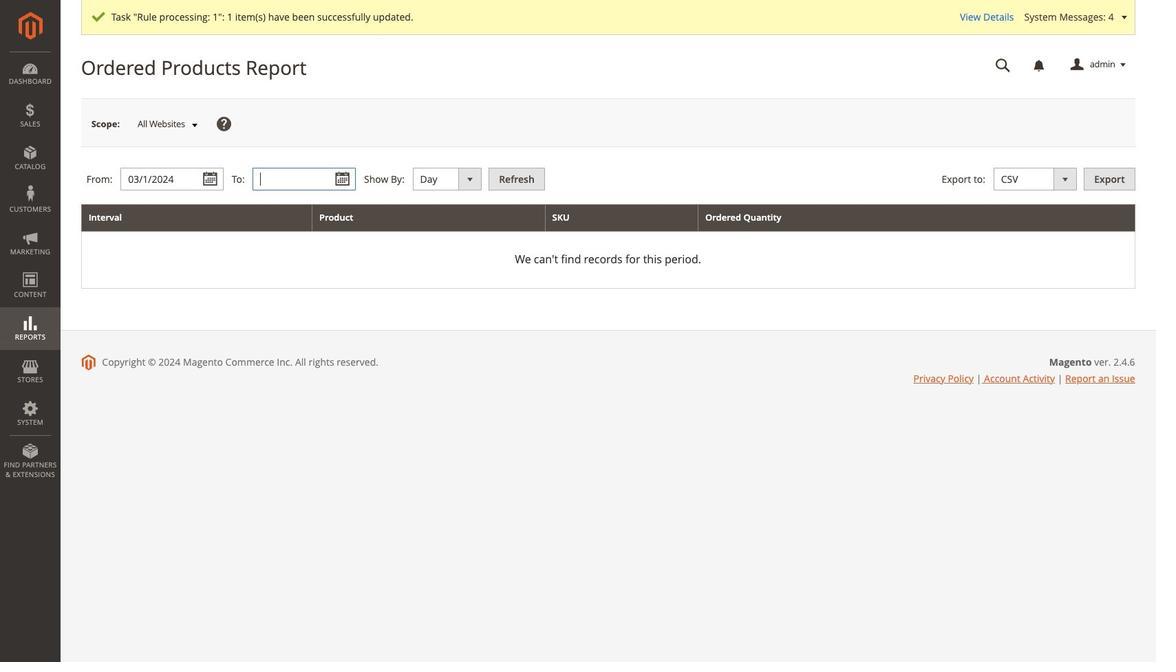 Task type: describe. For each thing, give the bounding box(es) containing it.
magento admin panel image
[[18, 12, 42, 40]]



Task type: locate. For each thing, give the bounding box(es) containing it.
menu bar
[[0, 52, 61, 487]]

None text field
[[253, 168, 356, 191]]

None text field
[[986, 53, 1020, 77], [121, 168, 224, 191], [986, 53, 1020, 77], [121, 168, 224, 191]]



